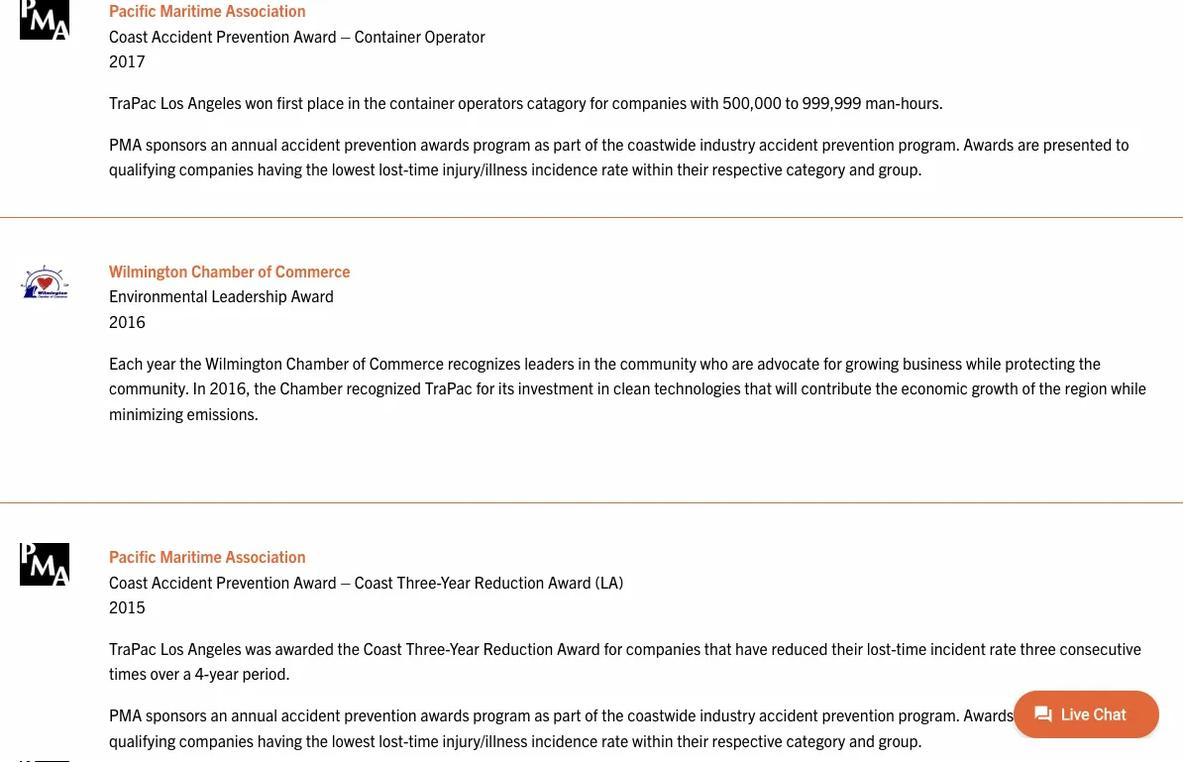 Task type: locate. For each thing, give the bounding box(es) containing it.
angeles inside trapac los angeles was awarded the coast three-year reduction award for companies that have reduced their lost-time incident rate three consecutive times over a 4-year period.
[[187, 638, 242, 657]]

1 vertical spatial are
[[732, 352, 754, 372]]

pma down 2017
[[109, 133, 142, 153]]

the left container
[[364, 92, 386, 112]]

1 vertical spatial group.
[[879, 730, 923, 749]]

1 presented from the top
[[1043, 133, 1112, 153]]

0 vertical spatial group.
[[879, 158, 923, 178]]

part down catagory at top
[[553, 133, 581, 153]]

2 program from the top
[[473, 704, 531, 724]]

awards
[[964, 133, 1014, 153], [964, 704, 1014, 724]]

1 vertical spatial category
[[786, 730, 846, 749]]

sponsors
[[146, 133, 207, 153], [146, 704, 207, 724]]

chamber up leadership
[[191, 260, 254, 280]]

0 vertical spatial annual
[[231, 133, 278, 153]]

lost- for coast accident prevention award – container operator 2017
[[379, 158, 409, 178]]

1 having from the top
[[257, 158, 302, 178]]

the
[[364, 92, 386, 112], [602, 133, 624, 153], [306, 158, 328, 178], [180, 352, 202, 372], [594, 352, 616, 372], [1079, 352, 1101, 372], [254, 377, 276, 397], [876, 377, 898, 397], [1039, 377, 1061, 397], [338, 638, 360, 657], [602, 704, 624, 724], [306, 730, 328, 749]]

1 an from the top
[[211, 133, 227, 153]]

2 qualifying from the top
[[109, 730, 175, 749]]

1 vertical spatial chamber
[[286, 352, 349, 372]]

part for catagory
[[553, 133, 581, 153]]

2 part from the top
[[553, 704, 581, 724]]

2 industry from the top
[[700, 704, 755, 724]]

1 and from the top
[[849, 158, 875, 178]]

an for won
[[211, 133, 227, 153]]

respective for have
[[712, 730, 783, 749]]

commerce inside "each year the wilmington chamber of commerce recognizes leaders in the community who are advocate for growing business while protecting the community. in 2016, the chamber recognized trapac for its investment in clean technologies that will contribute the economic growth of the region while minimizing emissions."
[[369, 352, 444, 372]]

the down place
[[306, 158, 328, 178]]

1 vertical spatial lost-
[[867, 638, 896, 657]]

its
[[498, 377, 514, 397]]

1 vertical spatial sponsors
[[146, 704, 207, 724]]

0 vertical spatial within
[[632, 158, 673, 178]]

0 vertical spatial rate
[[602, 158, 629, 178]]

awards for time
[[964, 704, 1014, 724]]

0 vertical spatial while
[[966, 352, 1002, 372]]

chamber inside wilmington chamber of commerce environmental leadership award 2016
[[191, 260, 254, 280]]

1 as from the top
[[534, 133, 550, 153]]

2 pma from the top
[[109, 704, 142, 724]]

program
[[473, 133, 531, 153], [473, 704, 531, 724]]

2 horizontal spatial in
[[597, 377, 610, 397]]

awards for hours.
[[964, 133, 1014, 153]]

award up place
[[293, 25, 337, 45]]

their
[[677, 158, 708, 178], [832, 638, 863, 657], [677, 730, 708, 749]]

1 vertical spatial accident
[[151, 571, 212, 591]]

2 incidence from the top
[[531, 730, 598, 749]]

2 annual from the top
[[231, 704, 278, 724]]

in
[[193, 377, 206, 397]]

rate for 999,999
[[602, 158, 629, 178]]

1 vertical spatial commerce
[[369, 352, 444, 372]]

three- inside pacific maritime association coast accident prevention award – coast three-year reduction award (la) 2015
[[397, 571, 441, 591]]

1 vertical spatial pma sponsors an annual accident prevention awards program as part of the coastwide industry accident prevention program. awards are presented to qualifying companies having the lowest lost-time injury/illness incidence rate within their respective category and group.
[[109, 704, 1129, 749]]

companies left the with
[[612, 92, 687, 112]]

coast
[[109, 25, 148, 45], [109, 571, 148, 591], [354, 571, 393, 591], [363, 638, 402, 657]]

1 vertical spatial program
[[473, 704, 531, 724]]

0 vertical spatial commerce
[[275, 260, 350, 280]]

0 vertical spatial lost-
[[379, 158, 409, 178]]

1 vertical spatial presented
[[1043, 704, 1112, 724]]

companies left have at the right of page
[[626, 638, 701, 657]]

that left have at the right of page
[[704, 638, 732, 657]]

awards
[[421, 133, 469, 153], [421, 704, 469, 724]]

0 vertical spatial an
[[211, 133, 227, 153]]

program. down hours.
[[898, 133, 960, 153]]

year
[[441, 571, 471, 591], [450, 638, 479, 657]]

0 vertical spatial are
[[1018, 133, 1040, 153]]

angeles left won
[[187, 92, 242, 112]]

1 vertical spatial program.
[[898, 704, 960, 724]]

incidence for catagory
[[531, 158, 598, 178]]

of
[[585, 133, 598, 153], [258, 260, 272, 280], [352, 352, 366, 372], [1022, 377, 1035, 397], [585, 704, 598, 724]]

0 horizontal spatial wilmington
[[109, 260, 188, 280]]

having down period. at bottom
[[257, 730, 302, 749]]

having for awarded
[[257, 730, 302, 749]]

1 vertical spatial –
[[340, 571, 351, 591]]

1 vertical spatial an
[[211, 704, 227, 724]]

wilmington up environmental
[[109, 260, 188, 280]]

as
[[534, 133, 550, 153], [534, 704, 550, 724]]

2 los from the top
[[160, 638, 184, 657]]

while up growth
[[966, 352, 1002, 372]]

0 vertical spatial injury/illness
[[443, 158, 528, 178]]

0 vertical spatial that
[[744, 377, 772, 397]]

part down trapac los angeles was awarded the coast three-year reduction award for companies that have reduced their lost-time incident rate three consecutive times over a 4-year period.
[[553, 704, 581, 724]]

and for their
[[849, 730, 875, 749]]

1 vertical spatial rate
[[990, 638, 1017, 657]]

1 industry from the top
[[700, 133, 755, 153]]

1 vertical spatial angeles
[[187, 638, 242, 657]]

trapac for 2017
[[109, 92, 157, 112]]

1 vertical spatial part
[[553, 704, 581, 724]]

catagory
[[527, 92, 586, 112]]

pma
[[109, 133, 142, 153], [109, 704, 142, 724]]

2 coastwide from the top
[[628, 704, 696, 724]]

pma sponsors an annual accident prevention awards program as part of the coastwide industry accident prevention program. awards are presented to qualifying companies having the lowest lost-time injury/illness incidence rate within their respective category and group. for award
[[109, 704, 1129, 749]]

0 vertical spatial program.
[[898, 133, 960, 153]]

group. for man-
[[879, 158, 923, 178]]

of down protecting
[[1022, 377, 1035, 397]]

los for 2017
[[160, 92, 184, 112]]

was
[[245, 638, 271, 657]]

rate inside trapac los angeles was awarded the coast three-year reduction award for companies that have reduced their lost-time incident rate three consecutive times over a 4-year period.
[[990, 638, 1017, 657]]

rate for their
[[602, 730, 629, 749]]

with
[[690, 92, 719, 112]]

of up leadership
[[258, 260, 272, 280]]

chamber up "recognized"
[[286, 352, 349, 372]]

sponsors for trapac los angeles was awarded the coast three-year reduction award for companies that have reduced their lost-time incident rate three consecutive times over a 4-year period.
[[146, 704, 207, 724]]

awards for year
[[421, 704, 469, 724]]

0 horizontal spatial year
[[147, 352, 176, 372]]

period.
[[242, 663, 290, 683]]

0 vertical spatial as
[[534, 133, 550, 153]]

three
[[1020, 638, 1056, 657]]

in right place
[[348, 92, 360, 112]]

2 awards from the top
[[964, 704, 1014, 724]]

1 los from the top
[[160, 92, 184, 112]]

1 annual from the top
[[231, 133, 278, 153]]

0 vertical spatial –
[[340, 25, 351, 45]]

1 accident from the top
[[151, 25, 212, 45]]

2 lowest from the top
[[332, 730, 375, 749]]

0 vertical spatial lowest
[[332, 158, 375, 178]]

program. down incident
[[898, 704, 960, 724]]

2 as from the top
[[534, 704, 550, 724]]

1 lowest from the top
[[332, 158, 375, 178]]

0 vertical spatial accident
[[151, 25, 212, 45]]

industry down the with
[[700, 133, 755, 153]]

time
[[409, 158, 439, 178], [896, 638, 927, 657], [409, 730, 439, 749]]

1 vertical spatial coastwide
[[628, 704, 696, 724]]

program for operators
[[473, 133, 531, 153]]

prevention down association
[[216, 571, 290, 591]]

0 vertical spatial angeles
[[187, 92, 242, 112]]

2 respective from the top
[[712, 730, 783, 749]]

1 respective from the top
[[712, 158, 783, 178]]

1 qualifying from the top
[[109, 158, 175, 178]]

0 horizontal spatial commerce
[[275, 260, 350, 280]]

1 horizontal spatial that
[[744, 377, 772, 397]]

1 horizontal spatial commerce
[[369, 352, 444, 372]]

0 vertical spatial program
[[473, 133, 531, 153]]

trapac down 2017
[[109, 92, 157, 112]]

1 vertical spatial respective
[[712, 730, 783, 749]]

category down reduced
[[786, 730, 846, 749]]

1 vertical spatial three-
[[406, 638, 450, 657]]

while
[[966, 352, 1002, 372], [1111, 377, 1147, 397]]

0 vertical spatial prevention
[[216, 25, 290, 45]]

0 vertical spatial wilmington
[[109, 260, 188, 280]]

0 vertical spatial year
[[441, 571, 471, 591]]

1 horizontal spatial in
[[578, 352, 591, 372]]

growing
[[846, 352, 899, 372]]

hours.
[[901, 92, 944, 112]]

0 vertical spatial los
[[160, 92, 184, 112]]

contribute
[[801, 377, 872, 397]]

coastwide down trapac los angeles was awarded the coast three-year reduction award for companies that have reduced their lost-time incident rate three consecutive times over a 4-year period.
[[628, 704, 696, 724]]

presented
[[1043, 133, 1112, 153], [1043, 704, 1112, 724]]

commerce inside wilmington chamber of commerce environmental leadership award 2016
[[275, 260, 350, 280]]

their inside trapac los angeles was awarded the coast three-year reduction award for companies that have reduced their lost-time incident rate three consecutive times over a 4-year period.
[[832, 638, 863, 657]]

angeles up 4-
[[187, 638, 242, 657]]

prevention
[[216, 25, 290, 45], [216, 571, 290, 591]]

pma sponsors an annual accident prevention awards program as part of the coastwide industry accident prevention program. awards are presented to qualifying companies having the lowest lost-time injury/illness incidence rate within their respective category and group.
[[109, 133, 1129, 178], [109, 704, 1129, 749]]

companies
[[612, 92, 687, 112], [179, 158, 254, 178], [626, 638, 701, 657], [179, 730, 254, 749]]

2 sponsors from the top
[[146, 704, 207, 724]]

lowest
[[332, 158, 375, 178], [332, 730, 375, 749]]

award down "(la)" on the bottom right of page
[[557, 638, 600, 657]]

investment
[[518, 377, 594, 397]]

award left "(la)" on the bottom right of page
[[548, 571, 591, 591]]

the down the awarded
[[306, 730, 328, 749]]

respective
[[712, 158, 783, 178], [712, 730, 783, 749]]

1 vertical spatial injury/illness
[[443, 730, 528, 749]]

trapac for –
[[109, 638, 157, 657]]

1 sponsors from the top
[[146, 133, 207, 153]]

2 injury/illness from the top
[[443, 730, 528, 749]]

0 vertical spatial qualifying
[[109, 158, 175, 178]]

award right leadership
[[291, 286, 334, 305]]

commerce
[[275, 260, 350, 280], [369, 352, 444, 372]]

2 awards from the top
[[421, 704, 469, 724]]

0 vertical spatial respective
[[712, 158, 783, 178]]

program for reduction
[[473, 704, 531, 724]]

1 vertical spatial that
[[704, 638, 732, 657]]

their for have
[[677, 730, 708, 749]]

0 vertical spatial awards
[[421, 133, 469, 153]]

pma sponsors an annual accident prevention awards program as part of the coastwide industry accident prevention program. awards are presented to qualifying companies having the lowest lost-time injury/illness incidence rate within their respective category and group. down catagory at top
[[109, 133, 1129, 178]]

part
[[553, 133, 581, 153], [553, 704, 581, 724]]

2 presented from the top
[[1043, 704, 1112, 724]]

1 within from the top
[[632, 158, 673, 178]]

chamber
[[191, 260, 254, 280], [286, 352, 349, 372], [280, 377, 343, 397]]

2 vertical spatial are
[[1018, 704, 1040, 724]]

leadership
[[211, 286, 287, 305]]

1 vertical spatial awards
[[964, 704, 1014, 724]]

three-
[[397, 571, 441, 591], [406, 638, 450, 657]]

4-
[[195, 663, 209, 683]]

1 vertical spatial los
[[160, 638, 184, 657]]

los for 2015
[[160, 638, 184, 657]]

recognizes
[[448, 352, 521, 372]]

minimizing
[[109, 403, 183, 423]]

1 group. from the top
[[879, 158, 923, 178]]

los up over on the left
[[160, 638, 184, 657]]

accident down period. at bottom
[[281, 704, 340, 724]]

2 group. from the top
[[879, 730, 923, 749]]

1 vertical spatial and
[[849, 730, 875, 749]]

annual for was
[[231, 704, 278, 724]]

leaders
[[524, 352, 574, 372]]

the right the awarded
[[338, 638, 360, 657]]

1 horizontal spatial wilmington
[[205, 352, 282, 372]]

–
[[340, 25, 351, 45], [340, 571, 351, 591]]

advocate
[[757, 352, 820, 372]]

annual down won
[[231, 133, 278, 153]]

time for pacific maritime association coast accident prevention award – coast three-year reduction award (la) 2015
[[409, 730, 439, 749]]

trapac down the recognizes
[[425, 377, 472, 397]]

1 pma sponsors an annual accident prevention awards program as part of the coastwide industry accident prevention program. awards are presented to qualifying companies having the lowest lost-time injury/illness incidence rate within their respective category and group. from the top
[[109, 133, 1129, 178]]

2 vertical spatial their
[[677, 730, 708, 749]]

0 vertical spatial awards
[[964, 133, 1014, 153]]

trapac up times
[[109, 638, 157, 657]]

1 – from the top
[[340, 25, 351, 45]]

operators
[[458, 92, 523, 112]]

1 vertical spatial trapac
[[425, 377, 472, 397]]

community.
[[109, 377, 189, 397]]

year right a
[[209, 663, 239, 683]]

that left will
[[744, 377, 772, 397]]

the down trapac los angeles was awarded the coast three-year reduction award for companies that have reduced their lost-time incident rate three consecutive times over a 4-year period.
[[602, 704, 624, 724]]

0 vertical spatial time
[[409, 158, 439, 178]]

the up region
[[1079, 352, 1101, 372]]

0 vertical spatial in
[[348, 92, 360, 112]]

have
[[735, 638, 768, 657]]

pma for trapac los angeles won first place in the container operators catagory for companies with 500,000 to 999,999 man-hours.
[[109, 133, 142, 153]]

1 incidence from the top
[[531, 158, 598, 178]]

1 vertical spatial their
[[832, 638, 863, 657]]

the down growing
[[876, 377, 898, 397]]

having
[[257, 158, 302, 178], [257, 730, 302, 749]]

1 category from the top
[[786, 158, 846, 178]]

0 vertical spatial sponsors
[[146, 133, 207, 153]]

accident
[[151, 25, 212, 45], [151, 571, 212, 591]]

1 vertical spatial qualifying
[[109, 730, 175, 749]]

prevention
[[344, 133, 417, 153], [822, 133, 895, 153], [344, 704, 417, 724], [822, 704, 895, 724]]

1 angeles from the top
[[187, 92, 242, 112]]

1 vertical spatial wilmington
[[205, 352, 282, 372]]

2 category from the top
[[786, 730, 846, 749]]

category
[[786, 158, 846, 178], [786, 730, 846, 749]]

are for time
[[1018, 704, 1040, 724]]

1 awards from the top
[[964, 133, 1014, 153]]

coastwide down the with
[[628, 133, 696, 153]]

are for hours.
[[1018, 133, 1040, 153]]

injury/illness for operators
[[443, 158, 528, 178]]

annual
[[231, 133, 278, 153], [231, 704, 278, 724]]

0 vertical spatial category
[[786, 158, 846, 178]]

1 prevention from the top
[[216, 25, 290, 45]]

the inside trapac los angeles was awarded the coast three-year reduction award for companies that have reduced their lost-time incident rate three consecutive times over a 4-year period.
[[338, 638, 360, 657]]

sponsors for trapac los angeles won first place in the container operators catagory for companies with 500,000 to 999,999 man-hours.
[[146, 133, 207, 153]]

of down catagory at top
[[585, 133, 598, 153]]

year up community.
[[147, 352, 176, 372]]

rate
[[602, 158, 629, 178], [990, 638, 1017, 657], [602, 730, 629, 749]]

1 vertical spatial pma
[[109, 704, 142, 724]]

0 vertical spatial chamber
[[191, 260, 254, 280]]

1 vertical spatial reduction
[[483, 638, 553, 657]]

industry down have at the right of page
[[700, 704, 755, 724]]

2016,
[[210, 377, 250, 397]]

0 vertical spatial part
[[553, 133, 581, 153]]

pma down times
[[109, 704, 142, 724]]

1 vertical spatial awards
[[421, 704, 469, 724]]

1 program from the top
[[473, 133, 531, 153]]

coast inside coast accident prevention award – container operator 2017
[[109, 25, 148, 45]]

los inside trapac los angeles was awarded the coast three-year reduction award for companies that have reduced their lost-time incident rate three consecutive times over a 4-year period.
[[160, 638, 184, 657]]

2 prevention from the top
[[216, 571, 290, 591]]

group.
[[879, 158, 923, 178], [879, 730, 923, 749]]

for up contribute
[[823, 352, 842, 372]]

qualifying
[[109, 158, 175, 178], [109, 730, 175, 749]]

2 vertical spatial time
[[409, 730, 439, 749]]

for down "(la)" on the bottom right of page
[[604, 638, 623, 657]]

lowest for place
[[332, 158, 375, 178]]

and
[[849, 158, 875, 178], [849, 730, 875, 749]]

having for first
[[257, 158, 302, 178]]

1 program. from the top
[[898, 133, 960, 153]]

prevention up won
[[216, 25, 290, 45]]

an
[[211, 133, 227, 153], [211, 704, 227, 724]]

that inside trapac los angeles was awarded the coast three-year reduction award for companies that have reduced their lost-time incident rate three consecutive times over a 4-year period.
[[704, 638, 732, 657]]

for
[[590, 92, 609, 112], [823, 352, 842, 372], [476, 377, 495, 397], [604, 638, 623, 657]]

chamber left "recognized"
[[280, 377, 343, 397]]

1 pma from the top
[[109, 133, 142, 153]]

1 vertical spatial incidence
[[531, 730, 598, 749]]

maritime
[[160, 546, 222, 566]]

award down association
[[293, 571, 337, 591]]

2 having from the top
[[257, 730, 302, 749]]

year
[[147, 352, 176, 372], [209, 663, 239, 683]]

awarded
[[275, 638, 334, 657]]

2 an from the top
[[211, 704, 227, 724]]

having down first
[[257, 158, 302, 178]]

2 program. from the top
[[898, 704, 960, 724]]

1 vertical spatial to
[[1116, 133, 1129, 153]]

wilmington up 2016,
[[205, 352, 282, 372]]

reduction
[[474, 571, 544, 591], [483, 638, 553, 657]]

presented for trapac los angeles was awarded the coast three-year reduction award for companies that have reduced their lost-time incident rate three consecutive times over a 4-year period.
[[1043, 704, 1112, 724]]

0 vertical spatial coastwide
[[628, 133, 696, 153]]

2 and from the top
[[849, 730, 875, 749]]

2 vertical spatial in
[[597, 377, 610, 397]]

year inside pacific maritime association coast accident prevention award – coast three-year reduction award (la) 2015
[[441, 571, 471, 591]]

1 coastwide from the top
[[628, 133, 696, 153]]

2 within from the top
[[632, 730, 673, 749]]

2 angeles from the top
[[187, 638, 242, 657]]

in right leaders
[[578, 352, 591, 372]]

category for 999,999
[[786, 158, 846, 178]]

1 vertical spatial as
[[534, 704, 550, 724]]

0 vertical spatial pma
[[109, 133, 142, 153]]

in left 'clean'
[[597, 377, 610, 397]]

1 vertical spatial industry
[[700, 704, 755, 724]]

lost- for pacific maritime association coast accident prevention award – coast three-year reduction award (la) 2015
[[379, 730, 409, 749]]

accident down place
[[281, 133, 340, 153]]

0 vertical spatial trapac
[[109, 92, 157, 112]]

presented for trapac los angeles won first place in the container operators catagory for companies with 500,000 to 999,999 man-hours.
[[1043, 133, 1112, 153]]

operator
[[425, 25, 485, 45]]

program. for time
[[898, 704, 960, 724]]

0 vertical spatial industry
[[700, 133, 755, 153]]

award inside coast accident prevention award – container operator 2017
[[293, 25, 337, 45]]

accident down 500,000
[[759, 133, 818, 153]]

0 vertical spatial reduction
[[474, 571, 544, 591]]

2 accident from the top
[[151, 571, 212, 591]]

1 vertical spatial within
[[632, 730, 673, 749]]

incident
[[930, 638, 986, 657]]

business
[[903, 352, 962, 372]]

0 horizontal spatial that
[[704, 638, 732, 657]]

each year the wilmington chamber of commerce recognizes leaders in the community who are advocate for growing business while protecting the community. in 2016, the chamber recognized trapac for its investment in clean technologies that will contribute the economic growth of the region while minimizing emissions.
[[109, 352, 1147, 423]]

trapac los angeles was awarded the coast three-year reduction award for companies that have reduced their lost-time incident rate three consecutive times over a 4-year period.
[[109, 638, 1142, 683]]

1 awards from the top
[[421, 133, 469, 153]]

1 vertical spatial prevention
[[216, 571, 290, 591]]

2 vertical spatial trapac
[[109, 638, 157, 657]]

are
[[1018, 133, 1040, 153], [732, 352, 754, 372], [1018, 704, 1040, 724]]

wilmington
[[109, 260, 188, 280], [205, 352, 282, 372]]

to
[[785, 92, 799, 112], [1116, 133, 1129, 153], [1116, 704, 1129, 724]]

while right region
[[1111, 377, 1147, 397]]

coastwide
[[628, 133, 696, 153], [628, 704, 696, 724]]

0 vertical spatial presented
[[1043, 133, 1112, 153]]

1 vertical spatial lowest
[[332, 730, 375, 749]]

respective down 500,000
[[712, 158, 783, 178]]

annual for won
[[231, 133, 278, 153]]

commerce up leadership
[[275, 260, 350, 280]]

2 vertical spatial lost-
[[379, 730, 409, 749]]

award
[[293, 25, 337, 45], [291, 286, 334, 305], [293, 571, 337, 591], [548, 571, 591, 591], [557, 638, 600, 657]]

pma sponsors an annual accident prevention awards program as part of the coastwide industry accident prevention program. awards are presented to qualifying companies having the lowest lost-time injury/illness incidence rate within their respective category and group. down trapac los angeles was awarded the coast three-year reduction award for companies that have reduced their lost-time incident rate three consecutive times over a 4-year period.
[[109, 704, 1129, 749]]

recognized
[[346, 377, 421, 397]]

1 horizontal spatial year
[[209, 663, 239, 683]]

trapac inside trapac los angeles was awarded the coast three-year reduction award for companies that have reduced their lost-time incident rate three consecutive times over a 4-year period.
[[109, 638, 157, 657]]

2 vertical spatial rate
[[602, 730, 629, 749]]

los
[[160, 92, 184, 112], [160, 638, 184, 657]]

2 vertical spatial chamber
[[280, 377, 343, 397]]

category down 999,999
[[786, 158, 846, 178]]

respective down have at the right of page
[[712, 730, 783, 749]]

the down trapac los angeles won first place in the container operators catagory for companies with 500,000 to 999,999 man-hours.
[[602, 133, 624, 153]]

accident
[[281, 133, 340, 153], [759, 133, 818, 153], [281, 704, 340, 724], [759, 704, 818, 724]]

angeles
[[187, 92, 242, 112], [187, 638, 242, 657]]

los left won
[[160, 92, 184, 112]]

2 – from the top
[[340, 571, 351, 591]]

commerce up "recognized"
[[369, 352, 444, 372]]

0 vertical spatial having
[[257, 158, 302, 178]]

2 vertical spatial to
[[1116, 704, 1129, 724]]

1 part from the top
[[553, 133, 581, 153]]

annual down period. at bottom
[[231, 704, 278, 724]]

1 injury/illness from the top
[[443, 158, 528, 178]]

within
[[632, 158, 673, 178], [632, 730, 673, 749]]

2 pma sponsors an annual accident prevention awards program as part of the coastwide industry accident prevention program. awards are presented to qualifying companies having the lowest lost-time injury/illness incidence rate within their respective category and group. from the top
[[109, 704, 1129, 749]]

respective for 500,000
[[712, 158, 783, 178]]

program.
[[898, 133, 960, 153], [898, 704, 960, 724]]



Task type: vqa. For each thing, say whether or not it's contained in the screenshot.
outlets at the right top of page
no



Task type: describe. For each thing, give the bounding box(es) containing it.
pma sponsors an annual accident prevention awards program as part of the coastwide industry accident prevention program. awards are presented to qualifying companies having the lowest lost-time injury/illness incidence rate within their respective category and group. for catagory
[[109, 133, 1129, 178]]

0 vertical spatial to
[[785, 92, 799, 112]]

the down protecting
[[1039, 377, 1061, 397]]

the right 2016,
[[254, 377, 276, 397]]

pacific
[[109, 546, 156, 566]]

won
[[245, 92, 273, 112]]

for right catagory at top
[[590, 92, 609, 112]]

1 vertical spatial in
[[578, 352, 591, 372]]

2015
[[109, 596, 145, 616]]

region
[[1065, 377, 1108, 397]]

clean
[[613, 377, 651, 397]]

999,999
[[803, 92, 862, 112]]

accident inside pacific maritime association coast accident prevention award – coast three-year reduction award (la) 2015
[[151, 571, 212, 591]]

community
[[620, 352, 697, 372]]

to for trapac los angeles was awarded the coast three-year reduction award for companies that have reduced their lost-time incident rate three consecutive times over a 4-year period.
[[1116, 704, 1129, 724]]

time inside trapac los angeles was awarded the coast three-year reduction award for companies that have reduced their lost-time incident rate three consecutive times over a 4-year period.
[[896, 638, 927, 657]]

– inside pacific maritime association coast accident prevention award – coast three-year reduction award (la) 2015
[[340, 571, 351, 591]]

as for catagory
[[534, 133, 550, 153]]

angeles for won
[[187, 92, 242, 112]]

industry for have
[[700, 704, 755, 724]]

reduced
[[771, 638, 828, 657]]

place
[[307, 92, 344, 112]]

industry for 500,000
[[700, 133, 755, 153]]

wilmington inside wilmington chamber of commerce environmental leadership award 2016
[[109, 260, 188, 280]]

pacific maritime association coast accident prevention award – coast three-year reduction award (la) 2015
[[109, 546, 624, 616]]

– inside coast accident prevention award – container operator 2017
[[340, 25, 351, 45]]

over
[[150, 663, 179, 683]]

qualifying for trapac los angeles was awarded the coast three-year reduction award for companies that have reduced their lost-time incident rate three consecutive times over a 4-year period.
[[109, 730, 175, 749]]

that inside "each year the wilmington chamber of commerce recognizes leaders in the community who are advocate for growing business while protecting the community. in 2016, the chamber recognized trapac for its investment in clean technologies that will contribute the economic growth of the region while minimizing emissions."
[[744, 377, 772, 397]]

0 horizontal spatial in
[[348, 92, 360, 112]]

three- inside trapac los angeles was awarded the coast three-year reduction award for companies that have reduced their lost-time incident rate three consecutive times over a 4-year period.
[[406, 638, 450, 657]]

environmental
[[109, 286, 208, 305]]

trapac los angeles won first place in the container operators catagory for companies with 500,000 to 999,999 man-hours.
[[109, 92, 944, 112]]

0 horizontal spatial while
[[966, 352, 1002, 372]]

pma for trapac los angeles was awarded the coast three-year reduction award for companies that have reduced their lost-time incident rate three consecutive times over a 4-year period.
[[109, 704, 142, 724]]

association
[[225, 546, 306, 566]]

group. for lost-
[[879, 730, 923, 749]]

year inside trapac los angeles was awarded the coast three-year reduction award for companies that have reduced their lost-time incident rate three consecutive times over a 4-year period.
[[209, 663, 239, 683]]

of up "recognized"
[[352, 352, 366, 372]]

reduction inside trapac los angeles was awarded the coast three-year reduction award for companies that have reduced their lost-time incident rate three consecutive times over a 4-year period.
[[483, 638, 553, 657]]

qualifying for trapac los angeles won first place in the container operators catagory for companies with 500,000 to 999,999 man-hours.
[[109, 158, 175, 178]]

accident inside coast accident prevention award – container operator 2017
[[151, 25, 212, 45]]

the up 'in'
[[180, 352, 202, 372]]

2016
[[109, 311, 145, 331]]

and for 999,999
[[849, 158, 875, 178]]

awards for container
[[421, 133, 469, 153]]

of inside wilmington chamber of commerce environmental leadership award 2016
[[258, 260, 272, 280]]

are inside "each year the wilmington chamber of commerce recognizes leaders in the community who are advocate for growing business while protecting the community. in 2016, the chamber recognized trapac for its investment in clean technologies that will contribute the economic growth of the region while minimizing emissions."
[[732, 352, 754, 372]]

emissions.
[[187, 403, 259, 423]]

wilmington chamber of commerce environmental leadership award 2016
[[109, 260, 350, 331]]

will
[[775, 377, 798, 397]]

within for with
[[632, 158, 673, 178]]

times
[[109, 663, 147, 683]]

time for coast accident prevention award – container operator 2017
[[409, 158, 439, 178]]

coastwide for with
[[628, 133, 696, 153]]

their for 500,000
[[677, 158, 708, 178]]

companies inside trapac los angeles was awarded the coast three-year reduction award for companies that have reduced their lost-time incident rate three consecutive times over a 4-year period.
[[626, 638, 701, 657]]

container
[[390, 92, 455, 112]]

part for award
[[553, 704, 581, 724]]

(la)
[[595, 571, 624, 591]]

1 horizontal spatial while
[[1111, 377, 1147, 397]]

injury/illness for reduction
[[443, 730, 528, 749]]

coastwide for that
[[628, 704, 696, 724]]

container
[[354, 25, 421, 45]]

companies down won
[[179, 158, 254, 178]]

wilmington inside "each year the wilmington chamber of commerce recognizes leaders in the community who are advocate for growing business while protecting the community. in 2016, the chamber recognized trapac for its investment in clean technologies that will contribute the economic growth of the region while minimizing emissions."
[[205, 352, 282, 372]]

angeles for was
[[187, 638, 242, 657]]

incidence for award
[[531, 730, 598, 749]]

trapac inside "each year the wilmington chamber of commerce recognizes leaders in the community who are advocate for growing business while protecting the community. in 2016, the chamber recognized trapac for its investment in clean technologies that will contribute the economic growth of the region while minimizing emissions."
[[425, 377, 472, 397]]

who
[[700, 352, 728, 372]]

each
[[109, 352, 143, 372]]

for inside trapac los angeles was awarded the coast three-year reduction award for companies that have reduced their lost-time incident rate three consecutive times over a 4-year period.
[[604, 638, 623, 657]]

award inside wilmington chamber of commerce environmental leadership award 2016
[[291, 286, 334, 305]]

category for their
[[786, 730, 846, 749]]

as for award
[[534, 704, 550, 724]]

of down trapac los angeles was awarded the coast three-year reduction award for companies that have reduced their lost-time incident rate three consecutive times over a 4-year period.
[[585, 704, 598, 724]]

economic
[[901, 377, 968, 397]]

year inside trapac los angeles was awarded the coast three-year reduction award for companies that have reduced their lost-time incident rate three consecutive times over a 4-year period.
[[450, 638, 479, 657]]

accident down reduced
[[759, 704, 818, 724]]

man-
[[865, 92, 901, 112]]

first
[[277, 92, 303, 112]]

an for was
[[211, 704, 227, 724]]

prevention inside coast accident prevention award – container operator 2017
[[216, 25, 290, 45]]

consecutive
[[1060, 638, 1142, 657]]

within for that
[[632, 730, 673, 749]]

growth
[[972, 377, 1019, 397]]

coast accident prevention award – container operator 2017
[[109, 25, 485, 71]]

coast inside trapac los angeles was awarded the coast three-year reduction award for companies that have reduced their lost-time incident rate three consecutive times over a 4-year period.
[[363, 638, 402, 657]]

500,000
[[723, 92, 782, 112]]

award inside trapac los angeles was awarded the coast three-year reduction award for companies that have reduced their lost-time incident rate three consecutive times over a 4-year period.
[[557, 638, 600, 657]]

prevention inside pacific maritime association coast accident prevention award – coast three-year reduction award (la) 2015
[[216, 571, 290, 591]]

lowest for the
[[332, 730, 375, 749]]

a
[[183, 663, 191, 683]]

technologies
[[654, 377, 741, 397]]

protecting
[[1005, 352, 1075, 372]]

the up 'clean'
[[594, 352, 616, 372]]

lost- inside trapac los angeles was awarded the coast three-year reduction award for companies that have reduced their lost-time incident rate three consecutive times over a 4-year period.
[[867, 638, 896, 657]]

2017
[[109, 51, 145, 71]]

year inside "each year the wilmington chamber of commerce recognizes leaders in the community who are advocate for growing business while protecting the community. in 2016, the chamber recognized trapac for its investment in clean technologies that will contribute the economic growth of the region while minimizing emissions."
[[147, 352, 176, 372]]

to for trapac los angeles won first place in the container operators catagory for companies with 500,000 to 999,999 man-hours.
[[1116, 133, 1129, 153]]

for left the its
[[476, 377, 495, 397]]

reduction inside pacific maritime association coast accident prevention award – coast three-year reduction award (la) 2015
[[474, 571, 544, 591]]

companies down 4-
[[179, 730, 254, 749]]

program. for hours.
[[898, 133, 960, 153]]



